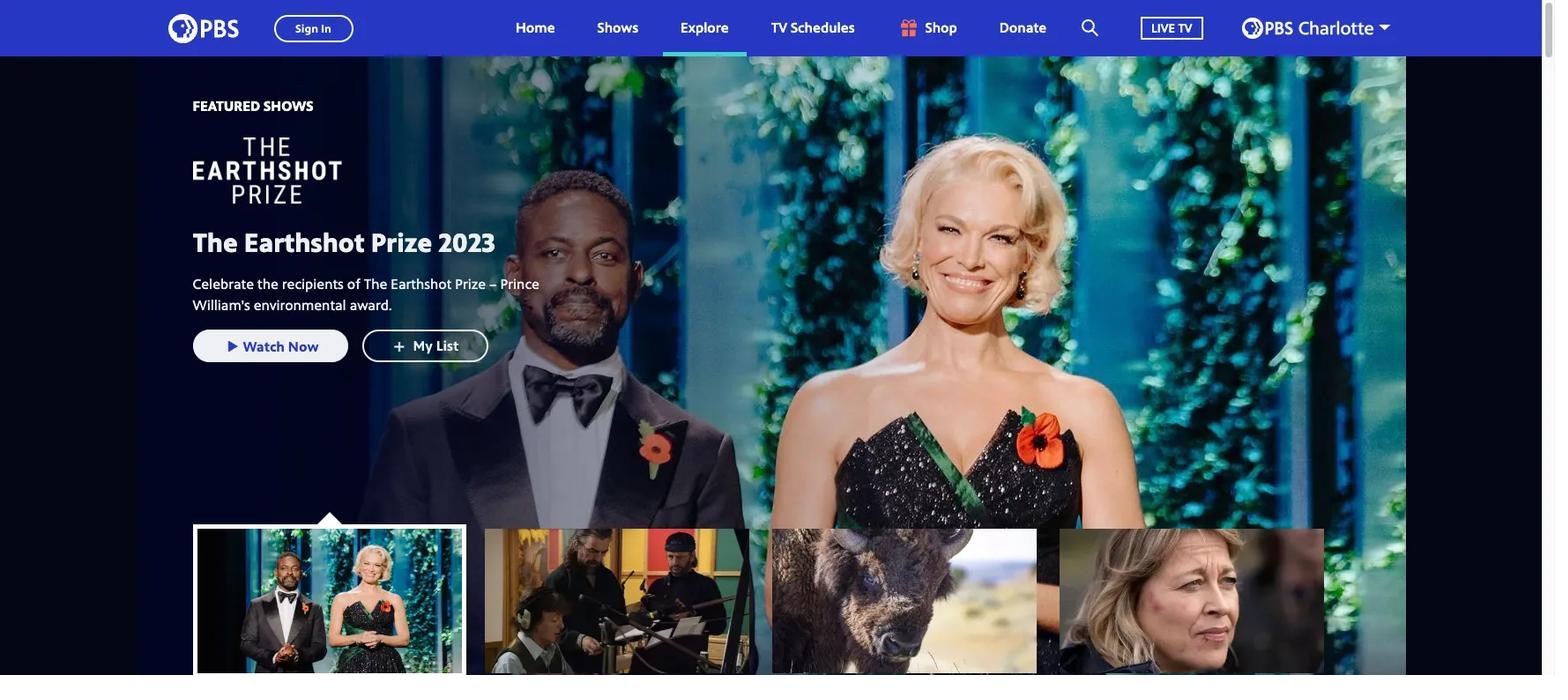Task type: locate. For each thing, give the bounding box(es) containing it.
0 vertical spatial shows
[[597, 18, 638, 37]]

1 vertical spatial earthshot
[[391, 275, 452, 294]]

tv
[[771, 18, 787, 37], [1178, 19, 1193, 36]]

shows
[[597, 18, 638, 37], [264, 96, 314, 116]]

live tv link
[[1123, 0, 1221, 56]]

earthshot up recipients
[[244, 224, 365, 260]]

earthshot
[[244, 224, 365, 260], [391, 275, 452, 294]]

prize inside 'celebrate the recipients of the earthshot prize – prince william's environmental award.'
[[455, 275, 486, 294]]

featured shows
[[193, 96, 314, 116]]

the earthshot prize image
[[193, 137, 457, 203]]

prince
[[500, 275, 540, 294]]

0 vertical spatial earthshot
[[244, 224, 365, 260]]

0 horizontal spatial the
[[193, 224, 238, 260]]

pbs image
[[168, 8, 239, 48]]

1 vertical spatial the
[[364, 275, 387, 294]]

1 horizontal spatial the
[[364, 275, 387, 294]]

the earthshot prize 2023
[[193, 224, 495, 260]]

tv right live
[[1178, 19, 1193, 36]]

prize
[[371, 224, 432, 260], [455, 275, 486, 294]]

the inside 'celebrate the recipients of the earthshot prize – prince william's environmental award.'
[[364, 275, 387, 294]]

search image
[[1082, 19, 1099, 36]]

tv left schedules
[[771, 18, 787, 37]]

the
[[193, 224, 238, 260], [364, 275, 387, 294]]

prize up 'celebrate the recipients of the earthshot prize – prince william's environmental award.'
[[371, 224, 432, 260]]

0 horizontal spatial shows
[[264, 96, 314, 116]]

tv schedules
[[771, 18, 855, 37]]

the up award.
[[364, 275, 387, 294]]

0 horizontal spatial tv
[[771, 18, 787, 37]]

watch
[[243, 337, 285, 356]]

0 vertical spatial prize
[[371, 224, 432, 260]]

1 horizontal spatial tv
[[1178, 19, 1193, 36]]

earthshot inside 'celebrate the recipients of the earthshot prize – prince william's environmental award.'
[[391, 275, 452, 294]]

shows right featured
[[264, 96, 314, 116]]

the
[[258, 275, 278, 294]]

the up celebrate
[[193, 224, 238, 260]]

1 horizontal spatial earthshot
[[391, 275, 452, 294]]

now
[[288, 337, 319, 356]]

1 vertical spatial prize
[[455, 275, 486, 294]]

0 vertical spatial the
[[193, 224, 238, 260]]

shows right the home
[[597, 18, 638, 37]]

shows link
[[580, 0, 656, 56]]

earthshot up award.
[[391, 275, 452, 294]]

1 horizontal spatial prize
[[455, 275, 486, 294]]

video thumbnail: the earthshot prize the earthshot prize 2023 image
[[197, 529, 462, 674]]

video thumbnail: now and then – the last beatles song (short film) now and then – the last beatles song (short film) image
[[485, 529, 749, 674]]

schedules
[[791, 18, 855, 37]]

live tv
[[1152, 19, 1193, 36]]

prize left –
[[455, 275, 486, 294]]



Task type: vqa. For each thing, say whether or not it's contained in the screenshot.
Beatles to the bottom
no



Task type: describe. For each thing, give the bounding box(es) containing it.
video thumbnail: annika episode 1 image
[[1059, 529, 1324, 674]]

pbs charlotte image
[[1242, 18, 1373, 39]]

2023
[[438, 224, 495, 260]]

0 horizontal spatial prize
[[371, 224, 432, 260]]

environmental
[[254, 296, 346, 315]]

tv inside live tv link
[[1178, 19, 1193, 36]]

shop
[[925, 18, 957, 37]]

shop link
[[880, 0, 975, 56]]

tv schedules link
[[754, 0, 873, 56]]

1 vertical spatial shows
[[264, 96, 314, 116]]

home link
[[498, 0, 573, 56]]

donate link
[[982, 0, 1064, 56]]

donate
[[1000, 18, 1047, 37]]

tv inside tv schedules link
[[771, 18, 787, 37]]

celebrate the recipients of the earthshot prize – prince william's environmental award.
[[193, 275, 540, 315]]

home
[[516, 18, 555, 37]]

award.
[[350, 296, 392, 315]]

live
[[1152, 19, 1175, 36]]

of
[[347, 275, 360, 294]]

william's
[[193, 296, 250, 315]]

explore
[[681, 18, 729, 37]]

explore link
[[663, 0, 747, 56]]

1 horizontal spatial shows
[[597, 18, 638, 37]]

featured
[[193, 96, 260, 116]]

watch now
[[243, 337, 319, 356]]

0 horizontal spatial earthshot
[[244, 224, 365, 260]]

watch now link
[[193, 330, 348, 362]]

the earthshot prize 2023 link
[[193, 224, 545, 260]]

–
[[489, 275, 497, 294]]

video thumbnail: the american buffalo blood memory image
[[772, 529, 1037, 674]]

recipients
[[282, 275, 344, 294]]

celebrate
[[193, 275, 254, 294]]



